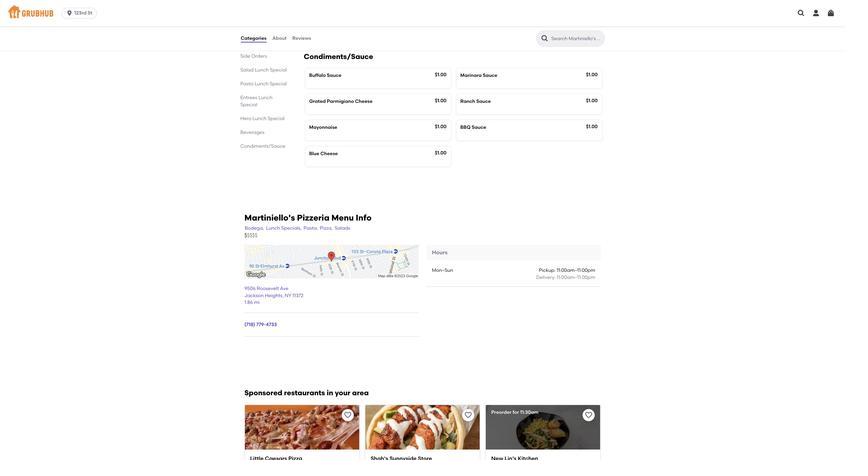 Task type: describe. For each thing, give the bounding box(es) containing it.
1.86
[[245, 300, 253, 306]]

pizza, button
[[320, 225, 333, 232]]

(718)
[[245, 322, 255, 328]]

delivery:
[[537, 275, 556, 281]]

pickup: 11:00am–11:00pm delivery: 11:00am–11:00pm
[[537, 268, 596, 281]]

2 11:00am–11:00pm from the top
[[557, 275, 596, 281]]

$1.00 for bbq
[[587, 124, 598, 130]]

2 save this restaurant image from the left
[[585, 412, 593, 420]]

reviews button
[[292, 26, 312, 51]]

bbq sauce
[[461, 125, 487, 130]]

pasta, button
[[304, 225, 319, 232]]

779-
[[257, 322, 266, 328]]

pasta,
[[304, 226, 318, 231]]

ny
[[285, 293, 292, 299]]

grated
[[309, 99, 326, 104]]

9506 roosevelt ave jackson heights , ny 11372 1.86 mi
[[245, 286, 304, 306]]

entrees lunch special
[[241, 95, 273, 108]]

lunch for entrees
[[259, 95, 273, 101]]

special for entrees lunch special
[[241, 102, 258, 108]]

side orders
[[241, 53, 267, 59]]

hero
[[241, 116, 252, 121]]

categories button
[[241, 26, 267, 51]]

sauce for buffalo sauce
[[327, 72, 342, 78]]

(718) 779-4733 button
[[245, 322, 277, 329]]

preorder for 11:30am
[[492, 410, 539, 416]]

123rd st button
[[62, 8, 100, 19]]

salads button
[[335, 225, 351, 232]]

4733
[[266, 322, 277, 328]]

11:30am
[[521, 410, 539, 416]]

bbq
[[461, 125, 471, 130]]

hero lunch special
[[241, 116, 285, 121]]

bodega, lunch specials, pasta, pizza, salads
[[245, 226, 351, 231]]

svg image inside 123rd st button
[[66, 10, 73, 17]]

1 svg image from the left
[[813, 9, 821, 17]]

,
[[283, 293, 284, 299]]

save this restaurant button for little caesars pizza logo
[[342, 410, 354, 422]]

(718) 779-4733
[[245, 322, 277, 328]]

reviews
[[293, 35, 311, 41]]

pasta lunch special
[[241, 81, 287, 87]]

jackson
[[245, 293, 264, 299]]

sauce for marinara sauce
[[483, 72, 498, 78]]

0 horizontal spatial condiments/sauce
[[241, 143, 286, 149]]

bodega,
[[245, 226, 264, 231]]

restaurants
[[284, 389, 325, 397]]

about
[[273, 35, 287, 41]]

bodega, button
[[245, 225, 265, 232]]

your
[[335, 389, 351, 397]]

1 11:00am–11:00pm from the top
[[557, 268, 596, 274]]

main navigation navigation
[[0, 0, 846, 26]]

sponsored restaurants in your area
[[245, 389, 369, 397]]

pizza,
[[320, 226, 333, 231]]

pasta
[[241, 81, 254, 87]]

seafood
[[241, 39, 260, 45]]

mi
[[254, 300, 260, 306]]

hours
[[432, 250, 448, 256]]

save this restaurant button for shah's sunnyside store logo
[[463, 410, 475, 422]]

salad
[[241, 67, 254, 73]]

$1.00 for marinara
[[587, 72, 598, 78]]

$$$$$
[[245, 233, 258, 239]]

special for hero lunch special
[[268, 116, 285, 121]]

Search Martiniello's Pizzeria search field
[[551, 35, 603, 42]]

about button
[[272, 26, 287, 51]]

2 svg image from the left
[[828, 9, 836, 17]]

preorder
[[492, 410, 512, 416]]

mon–sun
[[432, 268, 454, 274]]

martiniello's pizzeria menu info
[[245, 213, 372, 223]]

blue cheese
[[309, 151, 338, 157]]

9506
[[245, 286, 256, 292]]



Task type: locate. For each thing, give the bounding box(es) containing it.
grated parmigiano cheese
[[309, 99, 373, 104]]

martiniello's
[[245, 213, 295, 223]]

cheese right parmigiano
[[355, 99, 373, 104]]

menu
[[332, 213, 354, 223]]

svg image
[[813, 9, 821, 17], [828, 9, 836, 17]]

special down entrees lunch special
[[268, 116, 285, 121]]

sauce right marinara
[[483, 72, 498, 78]]

lunch up pasta lunch special
[[255, 67, 269, 73]]

for
[[513, 410, 519, 416]]

lunch for salad
[[255, 67, 269, 73]]

salads
[[335, 226, 351, 231]]

sauce for bbq sauce
[[472, 125, 487, 130]]

special up pasta lunch special
[[270, 67, 287, 73]]

st
[[88, 10, 92, 16]]

shah's sunnyside store logo image
[[366, 406, 480, 461]]

pickup:
[[539, 268, 556, 274]]

$1.00 for buffalo
[[435, 72, 447, 78]]

sauce right ranch
[[477, 99, 491, 104]]

search icon image
[[541, 34, 549, 43]]

special for salad lunch special
[[270, 67, 287, 73]]

salad lunch special
[[241, 67, 287, 73]]

side
[[241, 53, 250, 59]]

sauce for ranch sauce
[[477, 99, 491, 104]]

ranch
[[461, 99, 476, 104]]

1 vertical spatial condiments/sauce
[[241, 143, 286, 149]]

dish
[[260, 26, 270, 31]]

1 save this restaurant button from the left
[[342, 410, 354, 422]]

chicken
[[241, 26, 259, 31]]

11:00am–11:00pm right pickup:
[[557, 268, 596, 274]]

0 horizontal spatial svg image
[[813, 9, 821, 17]]

roosevelt
[[257, 286, 279, 292]]

1 vertical spatial 11:00am–11:00pm
[[557, 275, 596, 281]]

lunch inside entrees lunch special
[[259, 95, 273, 101]]

0 horizontal spatial cheese
[[321, 151, 338, 157]]

$1.00
[[435, 72, 447, 78], [587, 72, 598, 78], [435, 98, 447, 104], [587, 98, 598, 104], [435, 124, 447, 130], [587, 124, 598, 130], [435, 150, 447, 156]]

info
[[356, 213, 372, 223]]

lunch down pasta lunch special
[[259, 95, 273, 101]]

11:00am–11:00pm right delivery:
[[557, 275, 596, 281]]

2 horizontal spatial save this restaurant button
[[583, 410, 595, 422]]

lunch for hero
[[253, 116, 267, 121]]

1 horizontal spatial condiments/sauce
[[304, 52, 374, 61]]

11372
[[293, 293, 304, 299]]

ranch sauce
[[461, 99, 491, 104]]

1 horizontal spatial svg image
[[828, 9, 836, 17]]

buffalo sauce
[[309, 72, 342, 78]]

heights
[[265, 293, 283, 299]]

cheese
[[355, 99, 373, 104], [321, 151, 338, 157]]

marinara sauce
[[461, 72, 498, 78]]

special
[[270, 67, 287, 73], [270, 81, 287, 87], [241, 102, 258, 108], [268, 116, 285, 121]]

lunch right hero
[[253, 116, 267, 121]]

sauce right bbq
[[472, 125, 487, 130]]

little caesars pizza logo image
[[245, 406, 360, 461]]

123rd st
[[74, 10, 92, 16]]

11:00am–11:00pm
[[557, 268, 596, 274], [557, 275, 596, 281]]

categories
[[241, 35, 267, 41]]

save this restaurant button
[[342, 410, 354, 422], [463, 410, 475, 422], [583, 410, 595, 422]]

marinara
[[461, 72, 482, 78]]

1 horizontal spatial save this restaurant image
[[585, 412, 593, 420]]

gatorade image
[[552, 0, 603, 38]]

special for pasta lunch special
[[270, 81, 287, 87]]

mayonnaise
[[309, 125, 338, 130]]

lunch
[[255, 67, 269, 73], [255, 81, 269, 87], [259, 95, 273, 101], [253, 116, 267, 121], [266, 226, 280, 231]]

0 horizontal spatial save this restaurant button
[[342, 410, 354, 422]]

1 horizontal spatial cheese
[[355, 99, 373, 104]]

pizzeria
[[297, 213, 330, 223]]

1 horizontal spatial svg image
[[798, 9, 806, 17]]

lunch for pasta
[[255, 81, 269, 87]]

2 save this restaurant button from the left
[[463, 410, 475, 422]]

condiments/sauce down beverages
[[241, 143, 286, 149]]

entrees
[[241, 95, 258, 101]]

lunch specials, button
[[266, 225, 302, 232]]

special down salad lunch special
[[270, 81, 287, 87]]

parmigiano
[[327, 99, 354, 104]]

blue
[[309, 151, 320, 157]]

1 vertical spatial cheese
[[321, 151, 338, 157]]

special down entrees
[[241, 102, 258, 108]]

cheese right blue
[[321, 151, 338, 157]]

1 horizontal spatial save this restaurant button
[[463, 410, 475, 422]]

1 save this restaurant image from the left
[[465, 412, 473, 420]]

specials,
[[281, 226, 302, 231]]

save this restaurant image
[[465, 412, 473, 420], [585, 412, 593, 420]]

area
[[352, 389, 369, 397]]

buffalo
[[309, 72, 326, 78]]

123rd
[[74, 10, 87, 16]]

0 vertical spatial cheese
[[355, 99, 373, 104]]

0 horizontal spatial save this restaurant image
[[465, 412, 473, 420]]

3 save this restaurant button from the left
[[583, 410, 595, 422]]

sauce
[[327, 72, 342, 78], [483, 72, 498, 78], [477, 99, 491, 104], [472, 125, 487, 130]]

ave
[[280, 286, 289, 292]]

save this restaurant image
[[344, 412, 352, 420]]

svg image
[[798, 9, 806, 17], [66, 10, 73, 17]]

orders
[[252, 53, 267, 59]]

0 vertical spatial condiments/sauce
[[304, 52, 374, 61]]

chicken dish
[[241, 26, 270, 31]]

lunch for bodega,
[[266, 226, 280, 231]]

in
[[327, 389, 333, 397]]

lunch down salad lunch special
[[255, 81, 269, 87]]

special inside entrees lunch special
[[241, 102, 258, 108]]

beverages
[[241, 130, 265, 135]]

$
[[245, 233, 247, 239]]

0 vertical spatial 11:00am–11:00pm
[[557, 268, 596, 274]]

sauce right buffalo
[[327, 72, 342, 78]]

$1.00 for grated
[[435, 98, 447, 104]]

0 horizontal spatial svg image
[[66, 10, 73, 17]]

sponsored
[[245, 389, 283, 397]]

condiments/sauce up 'buffalo sauce'
[[304, 52, 374, 61]]

lunch down martiniello's
[[266, 226, 280, 231]]

$1.00 for ranch
[[587, 98, 598, 104]]

condiments/sauce
[[304, 52, 374, 61], [241, 143, 286, 149]]

new lin's kitchen logo image
[[486, 406, 601, 461]]



Task type: vqa. For each thing, say whether or not it's contained in the screenshot.
the Good
no



